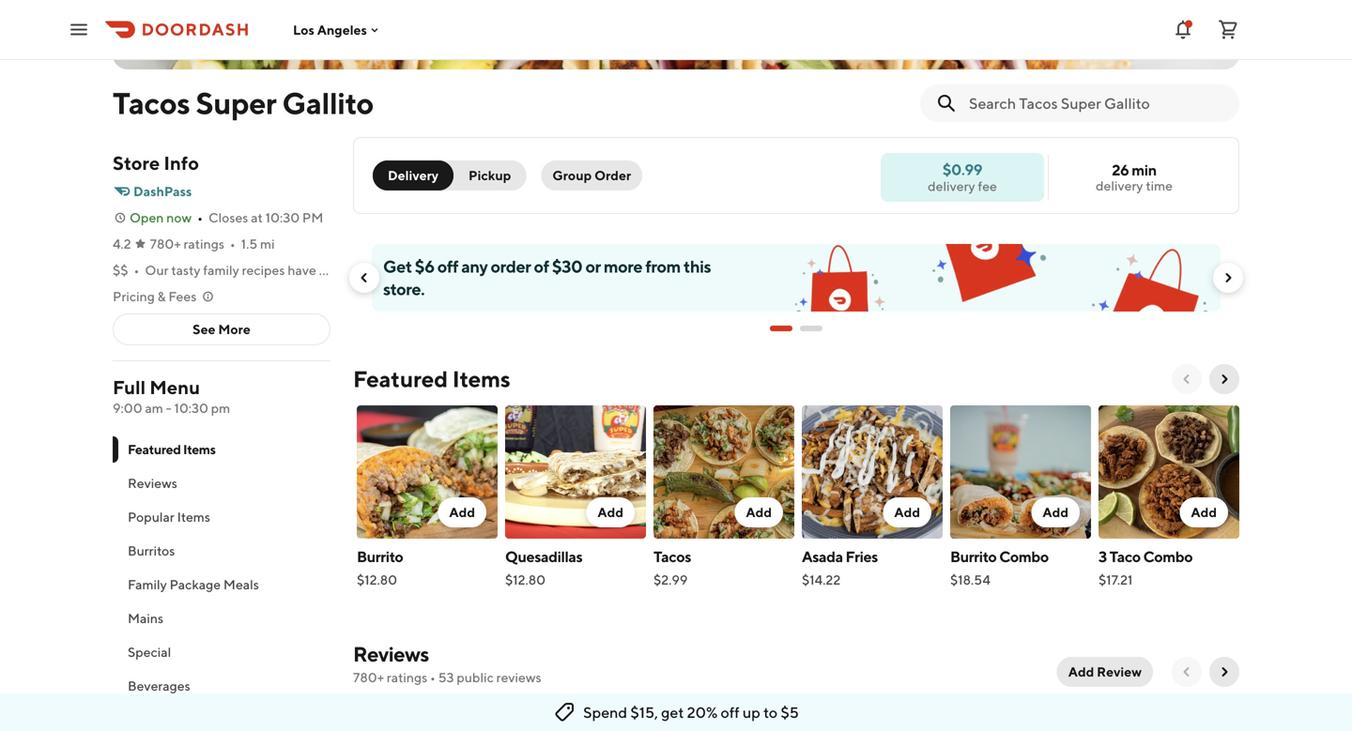 Task type: locate. For each thing, give the bounding box(es) containing it.
• right now
[[197, 210, 203, 225]]

see
[[193, 322, 216, 337]]

1 vertical spatial tacos
[[654, 548, 691, 566]]

ratings
[[184, 236, 224, 252], [387, 670, 428, 686]]

burrito image
[[357, 406, 498, 539]]

0 horizontal spatial featured items
[[128, 442, 216, 457]]

1 horizontal spatial off
[[721, 704, 740, 722]]

public
[[457, 670, 494, 686]]

0 horizontal spatial off
[[437, 256, 458, 277]]

burrito
[[357, 548, 403, 566], [951, 548, 997, 566]]

0 horizontal spatial delivery
[[928, 178, 976, 194]]

delivery left time
[[1096, 178, 1144, 193]]

1 vertical spatial 10:30
[[174, 401, 208, 416]]

• left the 53
[[430, 670, 436, 686]]

•
[[197, 210, 203, 225], [230, 236, 236, 252], [134, 263, 139, 278], [430, 670, 436, 686]]

meals
[[223, 577, 259, 593]]

special button
[[113, 636, 331, 670]]

1 vertical spatial off
[[721, 704, 740, 722]]

previous button of carousel image
[[1180, 372, 1195, 387]]

los
[[293, 22, 315, 37]]

0 horizontal spatial combo
[[1000, 548, 1049, 566]]

1 $12.80 from the left
[[357, 572, 397, 588]]

2 photos button
[[1134, 28, 1229, 58]]

$12.80 inside burrito $12.80
[[357, 572, 397, 588]]

2 burrito from the left
[[951, 548, 997, 566]]

3 add button from the left
[[735, 498, 783, 528]]

$12.80 up reviews link
[[357, 572, 397, 588]]

photos
[[1175, 35, 1217, 51]]

tacos super gallito image
[[130, 0, 201, 56]]

$12.80
[[357, 572, 397, 588], [505, 572, 546, 588]]

2 add button from the left
[[586, 498, 635, 528]]

$12.80 down quesadillas
[[505, 572, 546, 588]]

1 horizontal spatial combo
[[1144, 548, 1193, 566]]

ratings down closes
[[184, 236, 224, 252]]

popular items button
[[113, 501, 331, 534]]

2 combo from the left
[[1144, 548, 1193, 566]]

1 horizontal spatial reviews
[[353, 642, 429, 667]]

group order button
[[541, 161, 643, 191]]

tacos up $2.99
[[654, 548, 691, 566]]

review
[[1097, 665, 1142, 680]]

1 horizontal spatial 10:30
[[265, 210, 300, 225]]

tacos image
[[654, 406, 795, 539]]

3 taco combo $17.21
[[1099, 548, 1193, 588]]

items inside heading
[[452, 366, 511, 393]]

1 horizontal spatial burrito
[[951, 548, 997, 566]]

0 vertical spatial reviews
[[128, 476, 177, 491]]

reviews up popular
[[128, 476, 177, 491]]

$12.80 inside the quesadillas $12.80
[[505, 572, 546, 588]]

• inside reviews 780+ ratings • 53 public reviews
[[430, 670, 436, 686]]

1 combo from the left
[[1000, 548, 1049, 566]]

add for tacos
[[746, 505, 772, 520]]

add for burrito
[[449, 505, 475, 520]]

1 horizontal spatial ratings
[[387, 670, 428, 686]]

2 vertical spatial items
[[177, 510, 210, 525]]

1 horizontal spatial featured items
[[353, 366, 511, 393]]

0 horizontal spatial reviews
[[128, 476, 177, 491]]

780+ ratings •
[[150, 236, 236, 252]]

info
[[164, 152, 199, 174]]

1 vertical spatial next button of carousel image
[[1217, 372, 1232, 387]]

group order
[[553, 168, 631, 183]]

0 horizontal spatial $12.80
[[357, 572, 397, 588]]

dashpass
[[133, 184, 192, 199]]

tacos up store info
[[113, 85, 190, 121]]

off right $6
[[437, 256, 458, 277]]

0 vertical spatial items
[[452, 366, 511, 393]]

pickup
[[469, 168, 511, 183]]

4 add button from the left
[[883, 498, 932, 528]]

2
[[1164, 35, 1172, 51]]

tacos
[[113, 85, 190, 121], [654, 548, 691, 566]]

items inside button
[[177, 510, 210, 525]]

1 horizontal spatial 780+
[[353, 670, 384, 686]]

780+ down the open now
[[150, 236, 181, 252]]

featured items heading
[[353, 364, 511, 394]]

tacos $2.99
[[654, 548, 691, 588]]

featured items
[[353, 366, 511, 393], [128, 442, 216, 457]]

53
[[438, 670, 454, 686]]

featured down am
[[128, 442, 181, 457]]

$14.22
[[802, 572, 841, 588]]

burrito combo image
[[951, 406, 1091, 539]]

2 $12.80 from the left
[[505, 572, 546, 588]]

super
[[196, 85, 276, 121]]

full menu 9:00 am - 10:30 pm
[[113, 377, 230, 416]]

featured inside heading
[[353, 366, 448, 393]]

10:30
[[265, 210, 300, 225], [174, 401, 208, 416]]

time
[[1146, 178, 1173, 193]]

off inside "get $6 off any order of $30 or more from this store."
[[437, 256, 458, 277]]

combo inside burrito combo $18.54
[[1000, 548, 1049, 566]]

0 vertical spatial featured
[[353, 366, 448, 393]]

tacos super gallito
[[113, 85, 374, 121]]

see more button
[[114, 315, 330, 345]]

mains button
[[113, 602, 331, 636]]

reviews down burrito $12.80
[[353, 642, 429, 667]]

0 horizontal spatial burrito
[[357, 548, 403, 566]]

open menu image
[[68, 18, 90, 41]]

$12.80 for burrito
[[357, 572, 397, 588]]

items
[[452, 366, 511, 393], [183, 442, 216, 457], [177, 510, 210, 525]]

get
[[383, 256, 412, 277]]

this
[[684, 256, 711, 277]]

pm
[[211, 401, 230, 416]]

• right $$
[[134, 263, 139, 278]]

reviews 780+ ratings • 53 public reviews
[[353, 642, 542, 686]]

10:30 right -
[[174, 401, 208, 416]]

0 horizontal spatial featured
[[128, 442, 181, 457]]

10:30 right at
[[265, 210, 300, 225]]

1 vertical spatial ratings
[[387, 670, 428, 686]]

delivery
[[388, 168, 439, 183]]

1 horizontal spatial featured
[[353, 366, 448, 393]]

Pickup radio
[[442, 161, 526, 191]]

0 horizontal spatial 780+
[[150, 236, 181, 252]]

delivery left fee
[[928, 178, 976, 194]]

reviews inside reviews 780+ ratings • 53 public reviews
[[353, 642, 429, 667]]

fee
[[978, 178, 997, 194]]

0 horizontal spatial ratings
[[184, 236, 224, 252]]

previous button of carousel image
[[357, 271, 372, 286]]

combo right taco
[[1144, 548, 1193, 566]]

angeles
[[317, 22, 367, 37]]

mi
[[260, 236, 275, 252]]

asada fries image
[[802, 406, 943, 539]]

featured items down -
[[128, 442, 216, 457]]

0 vertical spatial tacos
[[113, 85, 190, 121]]

0 vertical spatial featured items
[[353, 366, 511, 393]]

1 horizontal spatial $12.80
[[505, 572, 546, 588]]

featured down store.
[[353, 366, 448, 393]]

0 vertical spatial off
[[437, 256, 458, 277]]

-
[[166, 401, 172, 416]]

780+ down reviews link
[[353, 670, 384, 686]]

$17.21
[[1099, 572, 1133, 588]]

off left up
[[721, 704, 740, 722]]

5 add button from the left
[[1032, 498, 1080, 528]]

combo left 3 on the bottom of page
[[1000, 548, 1049, 566]]

1 horizontal spatial tacos
[[654, 548, 691, 566]]

3 taco combo image
[[1099, 406, 1240, 539]]

from
[[646, 256, 681, 277]]

1.5
[[241, 236, 258, 252]]

$$ •
[[113, 263, 139, 278]]

6 add button from the left
[[1180, 498, 1229, 528]]

20%
[[687, 704, 718, 722]]

package
[[170, 577, 221, 593]]

burrito inside burrito combo $18.54
[[951, 548, 997, 566]]

special
[[128, 645, 171, 660]]

9:00
[[113, 401, 142, 416]]

ratings down reviews link
[[387, 670, 428, 686]]

see more
[[193, 322, 251, 337]]

1 add button from the left
[[438, 498, 487, 528]]

0 vertical spatial next button of carousel image
[[1221, 271, 1236, 286]]

quesadillas image
[[505, 406, 646, 539]]

min
[[1132, 161, 1157, 179]]

1 vertical spatial 780+
[[353, 670, 384, 686]]

quesadillas $12.80
[[505, 548, 583, 588]]

reviews button
[[113, 467, 331, 501]]

select promotional banner element
[[770, 312, 823, 346]]

1 vertical spatial reviews
[[353, 642, 429, 667]]

reviews for reviews
[[128, 476, 177, 491]]

0 horizontal spatial 10:30
[[174, 401, 208, 416]]

add button
[[438, 498, 487, 528], [586, 498, 635, 528], [735, 498, 783, 528], [883, 498, 932, 528], [1032, 498, 1080, 528], [1180, 498, 1229, 528]]

reviews inside reviews button
[[128, 476, 177, 491]]

beverages button
[[113, 670, 331, 703]]

2 photos
[[1164, 35, 1217, 51]]

$$
[[113, 263, 128, 278]]

add inside add review button
[[1069, 665, 1095, 680]]

store
[[113, 152, 160, 174]]

$5
[[781, 704, 799, 722]]

featured items up burrito image
[[353, 366, 511, 393]]

spend
[[583, 704, 628, 722]]

0 horizontal spatial tacos
[[113, 85, 190, 121]]

1 burrito from the left
[[357, 548, 403, 566]]

burrito $12.80
[[357, 548, 403, 588]]

mains
[[128, 611, 164, 626]]

family
[[128, 577, 167, 593]]

more
[[218, 322, 251, 337]]

next button of carousel image
[[1221, 271, 1236, 286], [1217, 372, 1232, 387]]

1 horizontal spatial delivery
[[1096, 178, 1144, 193]]



Task type: vqa. For each thing, say whether or not it's contained in the screenshot.
Beverages button
yes



Task type: describe. For each thing, give the bounding box(es) containing it.
$0.99 delivery fee
[[928, 161, 997, 194]]

delivery inside $0.99 delivery fee
[[928, 178, 976, 194]]

add for asada fries
[[895, 505, 920, 520]]

menu
[[150, 377, 200, 399]]

los angeles
[[293, 22, 367, 37]]

1 vertical spatial featured
[[128, 442, 181, 457]]

0 vertical spatial 780+
[[150, 236, 181, 252]]

780+ inside reviews 780+ ratings • 53 public reviews
[[353, 670, 384, 686]]

order
[[491, 256, 531, 277]]

or
[[586, 256, 601, 277]]

burritos button
[[113, 534, 331, 568]]

$15,
[[631, 704, 658, 722]]

popular items
[[128, 510, 210, 525]]

ratings inside reviews 780+ ratings • 53 public reviews
[[387, 670, 428, 686]]

3
[[1099, 548, 1107, 566]]

$6
[[415, 256, 435, 277]]

get
[[661, 704, 684, 722]]

to
[[764, 704, 778, 722]]

am
[[145, 401, 163, 416]]

order methods option group
[[373, 161, 526, 191]]

now
[[166, 210, 192, 225]]

spend $15, get 20% off up to $5
[[583, 704, 799, 722]]

$30
[[552, 256, 583, 277]]

26 min delivery time
[[1096, 161, 1173, 193]]

1 vertical spatial items
[[183, 442, 216, 457]]

pm
[[302, 210, 323, 225]]

fries
[[846, 548, 878, 566]]

add review
[[1069, 665, 1142, 680]]

26
[[1112, 161, 1129, 179]]

0 items, open order cart image
[[1217, 18, 1240, 41]]

combo inside 3 taco combo $17.21
[[1144, 548, 1193, 566]]

0 vertical spatial ratings
[[184, 236, 224, 252]]

tacos for tacos super gallito
[[113, 85, 190, 121]]

$2.99
[[654, 572, 688, 588]]

add button for quesadillas
[[586, 498, 635, 528]]

Item Search search field
[[969, 93, 1225, 114]]

family package meals button
[[113, 568, 331, 602]]

asada fries $14.22
[[802, 548, 878, 588]]

add button for tacos
[[735, 498, 783, 528]]

order
[[595, 168, 631, 183]]

reviews link
[[353, 642, 429, 667]]

of
[[534, 256, 549, 277]]

reviews
[[497, 670, 542, 686]]

burrito combo $18.54
[[951, 548, 1049, 588]]

previous image
[[1180, 665, 1195, 680]]

group
[[553, 168, 592, 183]]

pricing
[[113, 289, 155, 304]]

up
[[743, 704, 761, 722]]

0 vertical spatial 10:30
[[265, 210, 300, 225]]

beverages
[[128, 679, 190, 694]]

open
[[130, 210, 164, 225]]

burrito for burrito combo
[[951, 548, 997, 566]]

add for 3 taco combo
[[1191, 505, 1217, 520]]

get $6 off any order of $30 or more from this store.
[[383, 256, 711, 299]]

Delivery radio
[[373, 161, 454, 191]]

add button for burrito combo
[[1032, 498, 1080, 528]]

&
[[157, 289, 166, 304]]

add review button
[[1057, 657, 1153, 688]]

los angeles button
[[293, 22, 382, 37]]

pricing & fees button
[[113, 287, 215, 306]]

gallito
[[282, 85, 374, 121]]

full
[[113, 377, 146, 399]]

any
[[461, 256, 488, 277]]

reviews for reviews 780+ ratings • 53 public reviews
[[353, 642, 429, 667]]

add button for burrito
[[438, 498, 487, 528]]

taco
[[1110, 548, 1141, 566]]

1.5 mi
[[241, 236, 275, 252]]

family package meals
[[128, 577, 259, 593]]

• closes at 10:30 pm
[[197, 210, 323, 225]]

burritos
[[128, 543, 175, 559]]

open now
[[130, 210, 192, 225]]

$18.54
[[951, 572, 991, 588]]

4.2
[[113, 236, 131, 252]]

$0.99
[[943, 161, 983, 178]]

add for burrito combo
[[1043, 505, 1069, 520]]

more
[[604, 256, 643, 277]]

notification bell image
[[1172, 18, 1195, 41]]

1 vertical spatial featured items
[[128, 442, 216, 457]]

asada
[[802, 548, 843, 566]]

burrito for burrito
[[357, 548, 403, 566]]

pricing & fees
[[113, 289, 197, 304]]

at
[[251, 210, 263, 225]]

delivery inside '26 min delivery time'
[[1096, 178, 1144, 193]]

tacos for tacos $2.99
[[654, 548, 691, 566]]

$12.80 for quesadillas
[[505, 572, 546, 588]]

next image
[[1217, 665, 1232, 680]]

popular
[[128, 510, 174, 525]]

closes
[[208, 210, 248, 225]]

quesadillas
[[505, 548, 583, 566]]

• left the 1.5
[[230, 236, 236, 252]]

fees
[[169, 289, 197, 304]]

10:30 inside full menu 9:00 am - 10:30 pm
[[174, 401, 208, 416]]

add button for asada fries
[[883, 498, 932, 528]]

add button for 3 taco combo
[[1180, 498, 1229, 528]]

store.
[[383, 279, 425, 299]]

add for quesadillas
[[598, 505, 624, 520]]



